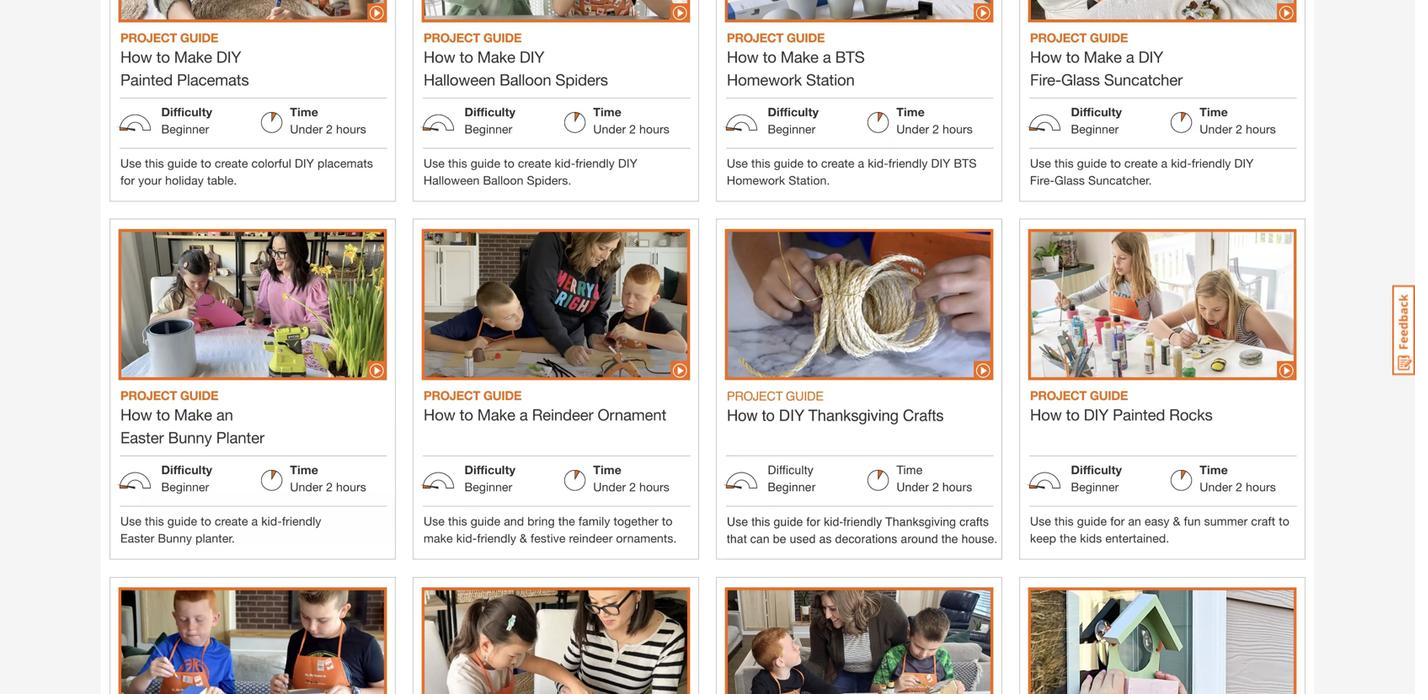 Task type: locate. For each thing, give the bounding box(es) containing it.
how to diy painted rocks image
[[1019, 219, 1306, 560]]

how to make an easter bunny planter | use this guide to create a kid-friendly easter bunny planter. image
[[110, 219, 396, 560]]

how to make a constellation viewer image
[[110, 577, 396, 694]]

how to make a picket fence planter image
[[716, 577, 1002, 694]]

how to make a bts homework station image
[[716, 0, 1002, 202]]



Task type: vqa. For each thing, say whether or not it's contained in the screenshot.
How to Make a Picket Fence Planter image
yes



Task type: describe. For each thing, give the bounding box(es) containing it.
how to diy thanksgiving crafts image
[[716, 219, 1002, 560]]

how to make diy painted placemats image
[[110, 0, 396, 202]]

how to build a fish tank image
[[413, 577, 699, 694]]

how to make diy halloween balloon spiders image
[[413, 0, 699, 202]]

how to build a widow bird feeder image
[[1019, 577, 1306, 694]]

how to make a reindeer ornament image
[[413, 219, 699, 560]]

how to make a fire-glass suncatcher image
[[1019, 0, 1306, 202]]

feedback link image
[[1392, 285, 1415, 376]]



